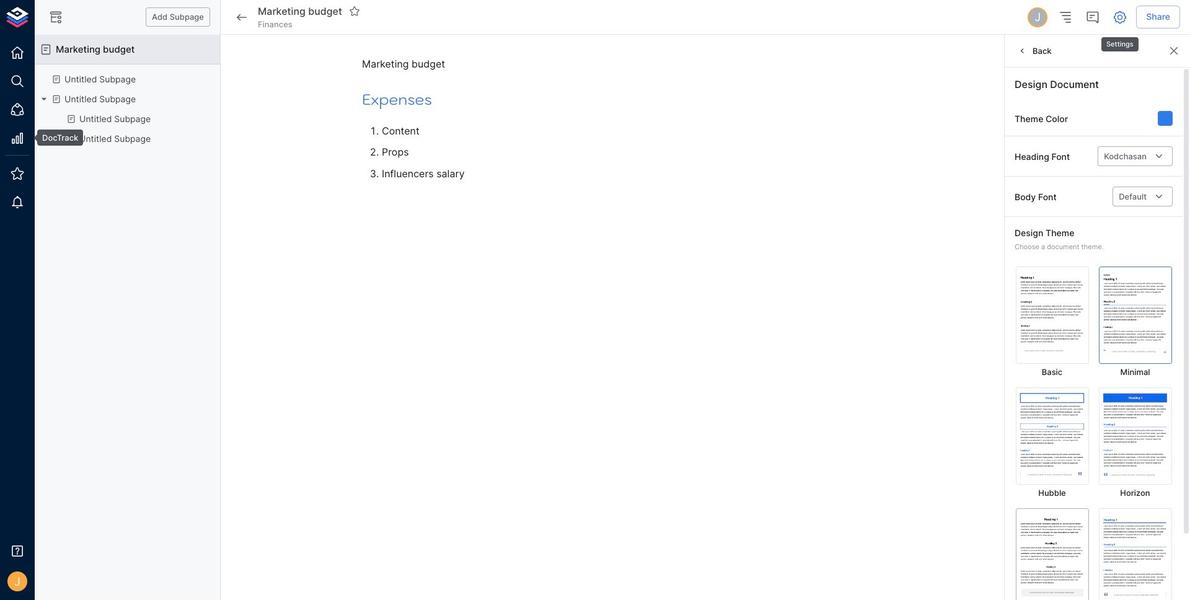 Task type: describe. For each thing, give the bounding box(es) containing it.
favorite image
[[349, 6, 360, 17]]

go back image
[[234, 10, 249, 24]]

hide wiki image
[[48, 10, 63, 24]]

table of contents image
[[1058, 10, 1073, 24]]



Task type: locate. For each thing, give the bounding box(es) containing it.
0 vertical spatial tooltip
[[1100, 29, 1140, 53]]

comments image
[[1086, 10, 1101, 24]]

0 horizontal spatial tooltip
[[29, 130, 83, 146]]

1 horizontal spatial tooltip
[[1100, 29, 1140, 53]]

tooltip
[[1100, 29, 1140, 53], [29, 130, 83, 146]]

1 vertical spatial tooltip
[[29, 130, 83, 146]]

settings image
[[1113, 10, 1128, 24]]



